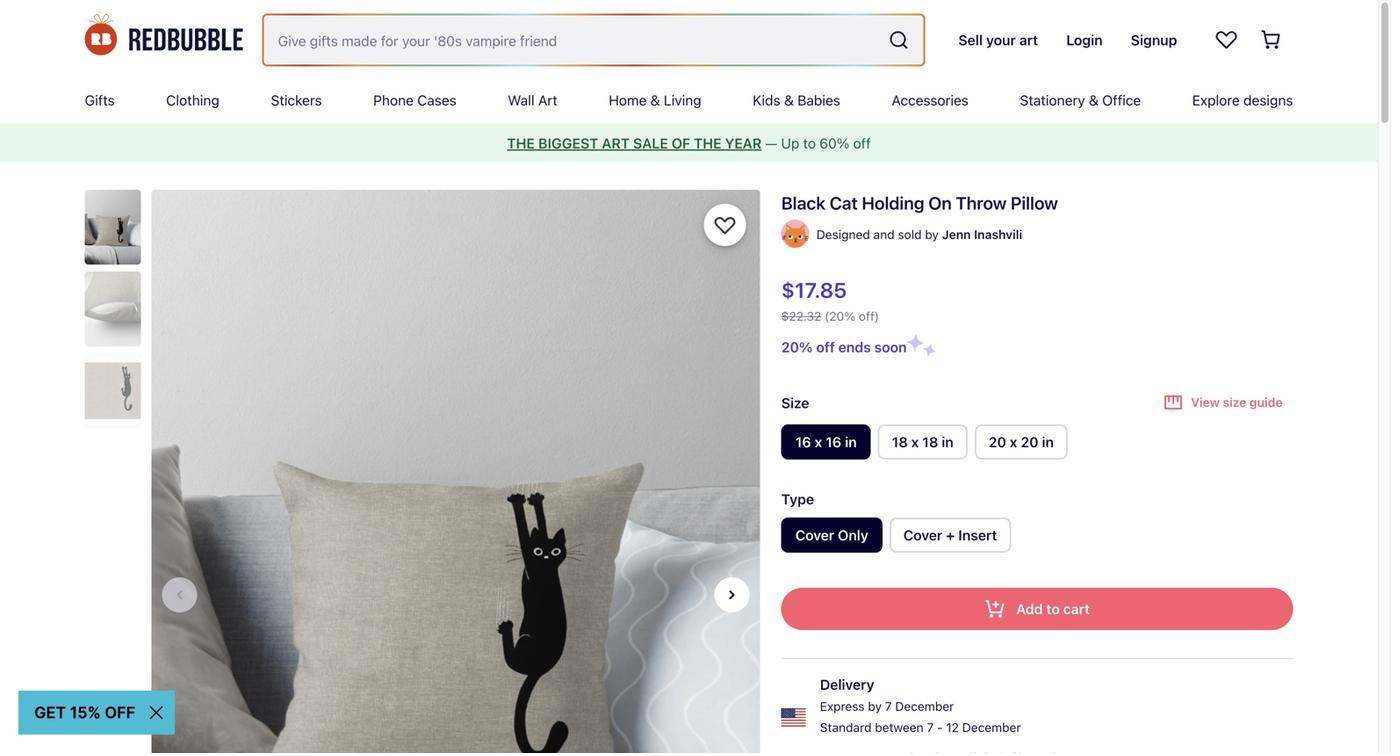 Task type: describe. For each thing, give the bounding box(es) containing it.
delivery
[[820, 676, 875, 693]]

gifts link
[[85, 77, 115, 123]]

kids
[[753, 92, 781, 109]]

stationery
[[1021, 92, 1086, 109]]

0 vertical spatial off
[[854, 135, 871, 152]]

between
[[875, 720, 924, 735]]

jenn
[[943, 227, 971, 242]]

phone
[[373, 92, 414, 109]]

designs
[[1244, 92, 1294, 109]]

0 horizontal spatial off
[[817, 339, 835, 355]]

stickers link
[[271, 77, 322, 123]]

up
[[782, 135, 800, 152]]

living
[[664, 92, 702, 109]]

by inside "delivery express by 7 december standard between 7 - 12 december"
[[868, 699, 882, 714]]

& for home
[[651, 92, 660, 109]]

(20%
[[825, 309, 856, 323]]

image 1 of 3 group
[[152, 190, 761, 753]]

size option group
[[782, 424, 1294, 467]]

clothing link
[[166, 77, 220, 123]]

babies
[[798, 92, 841, 109]]

wall art link
[[508, 77, 558, 123]]

0 vertical spatial by
[[926, 227, 939, 242]]

clothing
[[166, 92, 220, 109]]

type option group
[[782, 518, 1294, 560]]

pillow
[[1011, 192, 1059, 213]]

to
[[804, 135, 816, 152]]

& for stationery
[[1089, 92, 1099, 109]]

stickers
[[271, 92, 322, 109]]

home & living
[[609, 92, 702, 109]]

explore designs
[[1193, 92, 1294, 109]]

standard
[[820, 720, 872, 735]]

of
[[672, 135, 691, 152]]

home & living link
[[609, 77, 702, 123]]

wall
[[508, 92, 535, 109]]

off)
[[859, 309, 880, 323]]

Search term search field
[[264, 15, 882, 65]]

biggest
[[539, 135, 599, 152]]

soon
[[875, 339, 907, 355]]

stationery & office link
[[1021, 77, 1142, 123]]

holding
[[862, 192, 925, 213]]

$22.32
[[782, 309, 822, 323]]

accessories
[[892, 92, 969, 109]]



Task type: vqa. For each thing, say whether or not it's contained in the screenshot.
PURCHASES
no



Task type: locate. For each thing, give the bounding box(es) containing it.
None field
[[264, 15, 924, 65]]

0 horizontal spatial the
[[507, 135, 535, 152]]

black cat holding on throw pillow
[[782, 192, 1059, 213]]

flag of us image
[[782, 705, 806, 730]]

0 vertical spatial 7
[[886, 699, 892, 714]]

1 & from the left
[[651, 92, 660, 109]]

2 & from the left
[[785, 92, 794, 109]]

cat
[[830, 192, 858, 213]]

art
[[602, 135, 630, 152]]

explore
[[1193, 92, 1241, 109]]

2 the from the left
[[694, 135, 722, 152]]

the biggest art sale of the year link
[[507, 135, 762, 152]]

the
[[507, 135, 535, 152], [694, 135, 722, 152]]

7
[[886, 699, 892, 714], [927, 720, 934, 735]]

& right kids
[[785, 92, 794, 109]]

phone cases
[[373, 92, 457, 109]]

1 horizontal spatial off
[[854, 135, 871, 152]]

off
[[854, 135, 871, 152], [817, 339, 835, 355]]

1 horizontal spatial by
[[926, 227, 939, 242]]

sold
[[898, 227, 922, 242]]

ends
[[839, 339, 871, 355]]

phone cases link
[[373, 77, 457, 123]]

office
[[1103, 92, 1142, 109]]

the right "of"
[[694, 135, 722, 152]]

7 left - on the bottom right of page
[[927, 720, 934, 735]]

december up - on the bottom right of page
[[896, 699, 955, 714]]

the biggest art sale of the year — up to 60% off
[[507, 135, 871, 152]]

1 horizontal spatial the
[[694, 135, 722, 152]]

-
[[938, 720, 943, 735]]

0 horizontal spatial 7
[[886, 699, 892, 714]]

3 & from the left
[[1089, 92, 1099, 109]]

on
[[929, 192, 952, 213]]

art
[[539, 92, 558, 109]]

size
[[782, 395, 810, 411]]

designed and sold by jenn inashvili
[[817, 227, 1023, 242]]

black
[[782, 192, 826, 213]]

accessories link
[[892, 77, 969, 123]]

1 vertical spatial by
[[868, 699, 882, 714]]

0 vertical spatial december
[[896, 699, 955, 714]]

12
[[947, 720, 959, 735]]

december right 12
[[963, 720, 1022, 735]]

gifts
[[85, 92, 115, 109]]

2 horizontal spatial &
[[1089, 92, 1099, 109]]

sale
[[634, 135, 669, 152]]

throw
[[956, 192, 1007, 213]]

1 vertical spatial december
[[963, 720, 1022, 735]]

year
[[725, 135, 762, 152]]

stationery & office
[[1021, 92, 1142, 109]]

1 horizontal spatial &
[[785, 92, 794, 109]]

1 the from the left
[[507, 135, 535, 152]]

express
[[820, 699, 865, 714]]

off right 20%
[[817, 339, 835, 355]]

none radio inside size 'option group'
[[878, 424, 968, 460]]

menu bar containing gifts
[[85, 77, 1294, 123]]

designed
[[817, 227, 871, 242]]

0 horizontal spatial december
[[896, 699, 955, 714]]

december
[[896, 699, 955, 714], [963, 720, 1022, 735]]

& left 'office'
[[1089, 92, 1099, 109]]

by
[[926, 227, 939, 242], [868, 699, 882, 714]]

kids & babies
[[753, 92, 841, 109]]

type
[[782, 491, 815, 507]]

the down 'wall'
[[507, 135, 535, 152]]

7 up between
[[886, 699, 892, 714]]

wall art
[[508, 92, 558, 109]]

20% off ends soon
[[782, 339, 907, 355]]

and
[[874, 227, 895, 242]]

& left living at the top of page
[[651, 92, 660, 109]]

by up between
[[868, 699, 882, 714]]

0 horizontal spatial &
[[651, 92, 660, 109]]

1 vertical spatial off
[[817, 339, 835, 355]]

& for kids
[[785, 92, 794, 109]]

1 vertical spatial 7
[[927, 720, 934, 735]]

0 horizontal spatial by
[[868, 699, 882, 714]]

cases
[[418, 92, 457, 109]]

20%
[[782, 339, 813, 355]]

60%
[[820, 135, 850, 152]]

explore designs link
[[1193, 77, 1294, 123]]

jenn inashvili link
[[943, 224, 1023, 245]]

kids & babies link
[[753, 77, 841, 123]]

delivery express by 7 december standard between 7 - 12 december
[[820, 676, 1022, 735]]

None radio
[[782, 424, 871, 460], [975, 424, 1068, 460], [782, 518, 883, 553], [890, 518, 1012, 553], [782, 424, 871, 460], [975, 424, 1068, 460], [782, 518, 883, 553], [890, 518, 1012, 553]]

off right 60%
[[854, 135, 871, 152]]

menu bar
[[85, 77, 1294, 123]]

$17.85 $22.32 (20% off)
[[782, 278, 880, 323]]

$17.85
[[782, 278, 847, 302]]

—
[[766, 135, 778, 152]]

home
[[609, 92, 647, 109]]

inashvili
[[975, 227, 1023, 242]]

None radio
[[878, 424, 968, 460]]

&
[[651, 92, 660, 109], [785, 92, 794, 109], [1089, 92, 1099, 109]]

by right sold
[[926, 227, 939, 242]]

1 horizontal spatial 7
[[927, 720, 934, 735]]

1 horizontal spatial december
[[963, 720, 1022, 735]]



